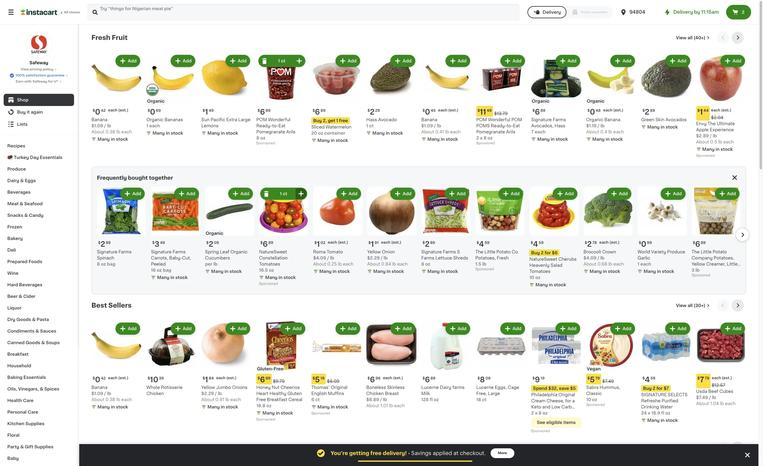 Task type: locate. For each thing, give the bounding box(es) containing it.
0 horizontal spatial potatoes,
[[476, 256, 496, 260]]

yellow
[[368, 250, 381, 254], [692, 262, 706, 267], [202, 386, 215, 390]]

09 up free,
[[486, 377, 491, 381]]

49 up carrots,
[[160, 241, 165, 245]]

1 vertical spatial yellow
[[692, 262, 706, 267]]

care
[[23, 399, 34, 403], [28, 411, 38, 415]]

frozen
[[7, 225, 22, 229]]

1 horizontal spatial 59
[[539, 241, 544, 245]]

0 vertical spatial all
[[688, 36, 693, 40]]

potato for company
[[713, 250, 728, 254]]

farms inside signature farms spinach 8 oz bag
[[119, 250, 132, 254]]

1 left 44
[[700, 109, 704, 116]]

& left eggs
[[20, 179, 24, 183]]

1 eat from the left
[[279, 124, 286, 128]]

view for 5
[[677, 304, 687, 308]]

2 horizontal spatial 4
[[645, 377, 651, 384]]

2 19 from the left
[[541, 377, 545, 381]]

1 horizontal spatial 3
[[692, 268, 695, 273]]

pom for pom wonderful pom poms ready-to-eat pomegranate arils 2 x 8 oz
[[477, 118, 487, 122]]

naturesweet
[[259, 250, 287, 254], [530, 257, 558, 262]]

3 up carrots,
[[155, 241, 160, 248]]

2 all from the top
[[688, 304, 693, 308]]

service type group
[[528, 6, 613, 18]]

& left candy
[[24, 214, 28, 218]]

signature up the lettuce
[[422, 250, 442, 254]]

the up company
[[692, 250, 700, 254]]

organic right leaf
[[231, 250, 248, 254]]

2 pom from the left
[[477, 118, 487, 122]]

0 horizontal spatial fruit
[[92, 445, 107, 452]]

1 vertical spatial bag
[[163, 268, 171, 273]]

$ inside the "$ 1 02 each (est.)"
[[315, 241, 317, 245]]

0 horizontal spatial the
[[476, 250, 484, 254]]

each inside boneless skinless chicken breast $6.89 / lb about 1.01 lb each
[[395, 404, 405, 408]]

1 horizontal spatial pomegranate
[[477, 130, 506, 134]]

89 up company
[[701, 241, 706, 245]]

heart
[[257, 392, 269, 396]]

1 up the sun
[[205, 109, 208, 116]]

essentials up the oils, vinegars, & spices
[[24, 376, 46, 380]]

lucerne for 8
[[477, 386, 494, 390]]

dairy
[[7, 179, 19, 183], [440, 386, 452, 390]]

breakfast
[[7, 353, 29, 357], [267, 398, 288, 402]]

1 horizontal spatial lucerne
[[477, 386, 494, 390]]

$1.09
[[92, 124, 103, 128], [422, 124, 433, 128], [92, 392, 103, 396]]

product group
[[92, 54, 142, 144], [147, 54, 197, 138], [202, 54, 252, 138], [257, 54, 307, 147], [312, 54, 362, 145], [367, 54, 417, 138], [422, 54, 472, 144], [477, 54, 527, 147], [532, 54, 582, 144], [587, 54, 637, 144], [642, 54, 692, 132], [697, 54, 747, 159], [97, 187, 146, 267], [151, 187, 200, 282], [205, 187, 254, 276], [259, 187, 309, 288], [313, 187, 363, 276], [368, 187, 417, 276], [422, 187, 471, 276], [476, 187, 525, 273], [530, 187, 579, 289], [584, 187, 633, 276], [638, 187, 687, 276], [692, 187, 741, 279], [92, 322, 142, 412], [147, 322, 197, 397], [202, 322, 252, 412], [257, 322, 307, 423], [312, 322, 362, 417], [367, 322, 417, 409], [422, 322, 472, 403], [477, 322, 527, 403], [532, 322, 582, 435], [587, 322, 637, 409], [642, 322, 692, 425], [697, 322, 747, 407]]

$ 4 59 for buy 2 for $7
[[643, 377, 656, 384]]

2 chicken from the left
[[367, 392, 384, 396]]

1 horizontal spatial $ 2 89
[[423, 241, 436, 248]]

original up muffins
[[331, 386, 348, 390]]

crown
[[603, 250, 617, 254]]

/ inside organic banana $1.19 / lb about 0.4 lb each
[[598, 124, 600, 128]]

potatoes,
[[476, 256, 496, 260], [714, 256, 735, 260]]

1 wonderful from the left
[[268, 118, 291, 122]]

0 vertical spatial naturesweet
[[259, 250, 287, 254]]

99
[[648, 241, 653, 245]]

naturesweet inside naturesweet constellation tomatoes 16.5 oz
[[259, 250, 287, 254]]

1 vertical spatial $ 0 42 each (est.)
[[93, 377, 128, 384]]

1 vertical spatial all
[[688, 304, 693, 308]]

1 $ 0 42 each (est.) from the top
[[93, 109, 128, 116]]

$4.09 inside broccoli crown $4.09 / lb about 0.68 lb each
[[584, 256, 597, 260]]

2 lucerne from the left
[[477, 386, 494, 390]]

fl inside lucerne dairy farms milk 128 fl oz
[[430, 398, 433, 402]]

supplies
[[25, 422, 45, 426], [34, 445, 53, 450]]

buy for buy 2, get 1 free
[[313, 119, 322, 123]]

green skin avocados
[[642, 118, 687, 122]]

snacks & candy link
[[4, 210, 74, 221]]

$ inside $ 0 48 each (est.)
[[588, 109, 590, 113]]

$ 6 89 for signature farms avocados, hass
[[533, 109, 546, 116]]

09 for 8
[[486, 377, 491, 381]]

produce down turkey
[[7, 167, 26, 171]]

0 vertical spatial goods
[[16, 318, 31, 322]]

& right beer
[[19, 295, 22, 299]]

1 horizontal spatial bag
[[163, 268, 171, 273]]

6 up constellation on the bottom
[[263, 241, 268, 248]]

essentials inside the baking essentials link
[[24, 376, 46, 380]]

the inside the envy the ultimate apple experience $2.89 / lb about 0.5 lb each
[[708, 122, 716, 126]]

1 down $ 2 29
[[367, 124, 368, 128]]

1 ct inside item carousel region
[[280, 192, 288, 196]]

chicken
[[147, 392, 164, 396], [367, 392, 384, 396]]

$ 6 89 up constellation on the bottom
[[261, 241, 274, 248]]

$4.09 for 2
[[584, 256, 597, 260]]

$6.89
[[367, 398, 379, 402]]

beef
[[709, 390, 719, 394]]

0 vertical spatial 0.38
[[106, 130, 115, 134]]

dry goods & pasta link
[[4, 314, 74, 326]]

sponsored badge image down charmers
[[692, 274, 711, 278]]

89 up avocados,
[[541, 109, 546, 113]]

0.38 for 10
[[106, 398, 115, 402]]

09 inside '$ 8 09'
[[486, 377, 491, 381]]

$ inside $ 0 99
[[639, 241, 642, 245]]

2 to- from the left
[[507, 124, 513, 128]]

$2.29
[[368, 256, 380, 260], [202, 392, 214, 396]]

49 inside $ 1 49
[[209, 109, 214, 113]]

pricing
[[30, 68, 42, 71]]

2 5 from the left
[[315, 377, 320, 384]]

09 up spring
[[214, 241, 219, 245]]

4 for buy 2 for $7
[[645, 377, 651, 384]]

2 horizontal spatial 59
[[651, 377, 656, 381]]

milk
[[422, 392, 430, 396]]

3 pom from the left
[[512, 118, 523, 122]]

kitchen supplies
[[7, 422, 45, 426]]

1 horizontal spatial eat
[[513, 124, 520, 128]]

fruit
[[112, 34, 128, 41], [92, 445, 107, 452]]

2 $ 0 42 each (est.) from the top
[[93, 377, 128, 384]]

0 vertical spatial beverages
[[7, 190, 31, 195]]

ct right the 18
[[483, 398, 487, 402]]

$ 6 89 up pom wonderful ready-to-eat pomegranate arils 8 oz at top left
[[258, 109, 271, 116]]

item carousel region
[[92, 32, 747, 162], [88, 184, 750, 292], [92, 300, 747, 437], [92, 442, 747, 467]]

1 horizontal spatial 10
[[530, 276, 535, 280]]

1 vertical spatial naturesweet
[[530, 257, 558, 262]]

1 horizontal spatial pom
[[477, 118, 487, 122]]

peeled
[[151, 262, 166, 267]]

0 horizontal spatial $7.49
[[603, 380, 614, 384]]

(est.) inside $1.44 each (estimated) original price: $2.04 element
[[722, 109, 732, 112]]

1 vertical spatial $7.49
[[697, 396, 709, 400]]

$7.49 up hummus,
[[603, 380, 614, 384]]

each inside $ 6 96 each (est.)
[[383, 377, 393, 380]]

original inside 'philadelphia original cream cheese, for a keto and low carb lifestyle'
[[559, 393, 576, 398]]

lucerne up free,
[[477, 386, 494, 390]]

household link
[[4, 361, 74, 372]]

0 vertical spatial 7
[[532, 130, 534, 134]]

product group containing 9
[[532, 322, 582, 435]]

pom inside pom wonderful ready-to-eat pomegranate arils 8 oz
[[257, 118, 267, 122]]

each (est.) for 5
[[712, 377, 733, 380]]

lucerne
[[422, 386, 439, 390], [477, 386, 494, 390]]

19 for 9
[[541, 377, 545, 381]]

7 down avocados,
[[532, 130, 534, 134]]

ready-
[[257, 124, 272, 128], [491, 124, 507, 128]]

1 5 from the left
[[590, 377, 595, 384]]

0 vertical spatial $7.49
[[603, 380, 614, 384]]

co.
[[512, 250, 519, 254]]

2 horizontal spatial yellow
[[692, 262, 706, 267]]

1 horizontal spatial fresh
[[497, 256, 509, 260]]

2 vertical spatial yellow
[[202, 386, 215, 390]]

59 for buy 2 for $6
[[539, 241, 544, 245]]

free inside honey nut cheerios heart healthy gluten free breakfast cereal 18.8 oz
[[257, 398, 266, 402]]

1 vertical spatial hass
[[555, 124, 566, 128]]

breakfast inside honey nut cheerios heart healthy gluten free breakfast cereal 18.8 oz
[[267, 398, 288, 402]]

$1.44 each (estimated) original price: $2.04 element
[[697, 106, 747, 121]]

1 vertical spatial beverages
[[19, 283, 42, 287]]

pom down $11.49 original price: $13.79 element in the right of the page
[[512, 118, 523, 122]]

1 horizontal spatial 09
[[486, 377, 491, 381]]

1 vertical spatial free
[[371, 451, 382, 456]]

sponsored badge image down 18.8
[[257, 418, 275, 422]]

buy 2 for $6
[[532, 251, 558, 255]]

yellow down 84
[[202, 386, 215, 390]]

1 horizontal spatial free
[[371, 451, 382, 456]]

1 banana $1.09 / lb about 0.38 lb each from the top
[[92, 118, 132, 134]]

89 for signature farms spinach
[[106, 241, 111, 245]]

1 vertical spatial goods
[[26, 341, 40, 345]]

free up $6.89 original price: $9.79 element
[[274, 367, 284, 372]]

89 for lucerne dairy farms milk
[[431, 377, 436, 381]]

each inside the envy the ultimate apple experience $2.89 / lb about 0.5 lb each
[[724, 140, 735, 144]]

2 pomegranate from the left
[[477, 130, 506, 134]]

naturesweet inside naturesweet cherubs heavenly salad tomatoes 10 oz
[[530, 257, 558, 262]]

09 for 2
[[214, 241, 219, 245]]

$ 0 42 each (est.) for 10
[[93, 377, 128, 384]]

beverages down dairy & eggs
[[7, 190, 31, 195]]

view left (30+)
[[677, 304, 687, 308]]

goods down condiments & sauces
[[26, 341, 40, 345]]

1 ct left increment quantity of pom wonderful ready-to-eat pomegranate arils icon
[[278, 59, 286, 63]]

naturesweet down buy 2 for $6
[[530, 257, 558, 262]]

1 horizontal spatial wonderful
[[488, 118, 511, 122]]

$2.78 each (estimated) element
[[584, 238, 633, 249]]

$ inside $6.89 original price: $9.79 element
[[258, 377, 260, 381]]

deli
[[7, 248, 16, 253]]

19 for 5
[[321, 377, 325, 381]]

organic up 69
[[147, 99, 165, 104]]

each (est.) for 0
[[712, 109, 732, 112]]

wonderful for ready-
[[488, 118, 511, 122]]

sauces
[[40, 329, 56, 334]]

remove naturesweet constellation tomatoes image
[[263, 190, 270, 198]]

1 pomegranate from the left
[[257, 130, 285, 134]]

89 for green skin avocados
[[651, 109, 656, 113]]

wonderful
[[268, 118, 291, 122], [488, 118, 511, 122]]

hass inside signature farms avocados, hass 7 each
[[555, 124, 566, 128]]

$6.96 each (estimated) element
[[367, 374, 417, 385]]

1 potatoes, from the left
[[476, 256, 496, 260]]

0 vertical spatial fresh
[[92, 34, 110, 41]]

all for 7
[[688, 304, 693, 308]]

pom
[[257, 118, 267, 122], [477, 118, 487, 122], [512, 118, 523, 122]]

2 vertical spatial view
[[677, 304, 687, 308]]

79 up 'usda'
[[705, 377, 710, 381]]

lb inside 'the little potato co. potatoes, fresh 1.5 lb'
[[483, 262, 487, 267]]

89 up lucerne dairy farms milk 128 fl oz
[[431, 377, 436, 381]]

$6.89 original price: $9.79 element
[[257, 374, 307, 385]]

Search field
[[88, 4, 519, 20]]

/ inside yellow onion $2.29 / lb about 0.84 lb each
[[381, 256, 383, 260]]

pomegranate inside pom wonderful ready-to-eat pomegranate arils 8 oz
[[257, 130, 285, 134]]

1 right get
[[337, 119, 338, 123]]

banana $1.09 / lb about 0.38 lb each
[[92, 118, 132, 134], [92, 386, 132, 402]]

banana for 0's $0.42 each (estimated) element
[[92, 118, 108, 122]]

health care link
[[4, 395, 74, 407]]

lucerne for 6
[[422, 386, 439, 390]]

eat inside pom wonderful pom poms ready-to-eat pomegranate arils 2 x 8 oz
[[513, 124, 520, 128]]

view
[[677, 36, 687, 40], [21, 68, 29, 71], [677, 304, 687, 308]]

0 horizontal spatial free
[[339, 119, 348, 123]]

large down eggs,
[[488, 392, 500, 396]]

0 horizontal spatial 4
[[479, 241, 484, 248]]

main content
[[79, 24, 759, 467]]

main content containing 0
[[79, 24, 759, 467]]

2 inside button
[[743, 10, 745, 14]]

lucerne inside lucerne eggs, cage free, large 18 ct
[[477, 386, 494, 390]]

$ 2 89 up spinach
[[98, 241, 111, 248]]

0 horizontal spatial arils
[[287, 130, 296, 134]]

banana $1.09 / lb about 0.38 lb each for 0
[[92, 118, 132, 134]]

$9.79
[[273, 380, 285, 384]]

sponsored badge image down pom wonderful ready-to-eat pomegranate arils 8 oz at top left
[[257, 142, 275, 145]]

2 ready- from the left
[[491, 124, 507, 128]]

banana inside banana $1.09 / lb about 0.41 lb each
[[422, 118, 438, 122]]

sponsored badge image
[[257, 142, 275, 145], [477, 142, 495, 145], [697, 154, 715, 158], [476, 268, 494, 271], [692, 274, 711, 278], [259, 283, 278, 286], [587, 404, 605, 407], [312, 412, 330, 416], [257, 418, 275, 422], [532, 430, 550, 434]]

1 vertical spatial 3
[[692, 268, 695, 273]]

8 inside signature farms s farms lettuce shreds 8 oz
[[422, 262, 425, 267]]

$ 4 59 for buy 2 for $6
[[531, 241, 544, 248]]

$ 2 89 up signature farms s farms lettuce shreds 8 oz
[[423, 241, 436, 248]]

beverages up 'cider' on the left of the page
[[19, 283, 42, 287]]

little up company
[[701, 250, 712, 254]]

0 inside 'element'
[[590, 109, 596, 116]]

2 potatoes, from the left
[[714, 256, 735, 260]]

0 horizontal spatial hass
[[367, 118, 377, 122]]

1 chicken from the left
[[147, 392, 164, 396]]

(est.) inside $ 0 45 each (est.)
[[449, 109, 459, 112]]

produce inside produce link
[[7, 167, 26, 171]]

1 down garlic on the right
[[638, 262, 640, 267]]

1 vertical spatial 42
[[101, 377, 106, 381]]

$7.49 down 'usda'
[[697, 396, 709, 400]]

naturesweet cherubs heavenly salad tomatoes 10 oz
[[530, 257, 577, 280]]

$ 6 89 up 2,
[[313, 109, 326, 116]]

organic up avocados,
[[532, 99, 550, 104]]

all left the (40+)
[[688, 36, 693, 40]]

$ 6 89 up company
[[693, 241, 706, 248]]

sponsored badge image for $2.89 / lb
[[697, 154, 715, 158]]

6 up the milk
[[425, 377, 430, 384]]

little inside 'the little potato co. potatoes, fresh 1.5 lb'
[[485, 250, 496, 254]]

2 horizontal spatial 49
[[487, 109, 492, 113]]

oz inside naturesweet cherubs heavenly salad tomatoes 10 oz
[[536, 276, 541, 280]]

1 0.38 from the top
[[106, 130, 115, 134]]

2 banana $1.09 / lb about 0.38 lb each from the top
[[92, 386, 132, 402]]

10 down classic
[[587, 398, 592, 402]]

1 horizontal spatial large
[[488, 392, 500, 396]]

breast
[[385, 392, 399, 396]]

bag down peeled
[[163, 268, 171, 273]]

view inside popup button
[[677, 36, 687, 40]]

delivery by 11:15am
[[674, 10, 720, 14]]

pasta
[[37, 318, 49, 322]]

beer & cider
[[7, 295, 35, 299]]

49 inside $ 11 49
[[487, 109, 492, 113]]

10 left "39"
[[150, 377, 158, 384]]

$ 6 89 for pom wonderful ready-to-eat pomegranate arils
[[258, 109, 271, 116]]

care for personal care
[[28, 411, 38, 415]]

potato for co.
[[497, 250, 511, 254]]

care up kitchen supplies "link"
[[28, 411, 38, 415]]

potatoes, for little
[[714, 256, 735, 260]]

1 all from the top
[[688, 36, 693, 40]]

remove pom wonderful ready-to-eat pomegranate arils image
[[261, 57, 268, 65]]

farms for 2
[[443, 250, 456, 254]]

large
[[239, 118, 251, 122], [488, 392, 500, 396]]

sponsored badge image for 1.5 lb
[[476, 268, 494, 271]]

(30+)
[[694, 304, 706, 308]]

more
[[498, 452, 508, 455]]

0 vertical spatial supplies
[[25, 422, 45, 426]]

49 for 3
[[160, 241, 165, 245]]

1 horizontal spatial 79
[[705, 377, 710, 381]]

product group containing 3
[[151, 187, 200, 282]]

$ 6 89 for the little potato company potatoes, yellow creamer, little charmers
[[693, 241, 706, 248]]

0 vertical spatial $ 0 42 each (est.)
[[93, 109, 128, 116]]

item badge image
[[147, 84, 159, 96]]

farms for 3
[[173, 250, 186, 254]]

5 up thomas' on the bottom of page
[[315, 377, 320, 384]]

2 0.38 from the top
[[106, 398, 115, 402]]

0 horizontal spatial $4.09
[[313, 256, 326, 260]]

item carousel region containing fruit juice
[[92, 442, 747, 467]]

$ inside the $ 5 19 $6.09 thomas' original english muffins 6 ct
[[313, 377, 315, 381]]

0 horizontal spatial ready-
[[257, 124, 272, 128]]

2 42 from the top
[[101, 377, 106, 381]]

$4.09 for 1
[[313, 256, 326, 260]]

sponsored badge image for 3 lb
[[692, 274, 711, 278]]

buy for buy 2 for $6
[[532, 251, 540, 255]]

0 horizontal spatial original
[[331, 386, 348, 390]]

world variety produce garlic 1 each
[[638, 250, 686, 267]]

$0.42 each (estimated) element for 10
[[92, 374, 142, 385]]

89 up pom wonderful ready-to-eat pomegranate arils 8 oz at top left
[[266, 109, 271, 113]]

safeway logo image
[[25, 32, 52, 59]]

sponsored badge image down the 0.5
[[697, 154, 715, 158]]

party
[[7, 445, 19, 450]]

each inside organic banana $1.19 / lb about 0.4 lb each
[[614, 130, 624, 134]]

watermelon
[[326, 125, 352, 129]]

$4.09 down roma at the left bottom
[[313, 256, 326, 260]]

2 potato from the left
[[713, 250, 728, 254]]

cheerios
[[281, 386, 300, 390]]

79 for 5
[[596, 377, 600, 381]]

(est.) inside $ 6 96 each (est.)
[[393, 377, 404, 380]]

signature inside signature farms avocados, hass 7 each
[[532, 118, 552, 122]]

79
[[596, 377, 600, 381], [705, 377, 710, 381]]

$1.09 inside banana $1.09 / lb about 0.41 lb each
[[422, 124, 433, 128]]

$ 6 89
[[258, 109, 271, 116], [313, 109, 326, 116], [533, 109, 546, 116], [261, 241, 274, 248], [693, 241, 706, 248], [258, 377, 271, 384], [423, 377, 436, 384]]

89 for signature farms s farms lettuce shreds
[[431, 241, 436, 245]]

buy for buy it again
[[17, 110, 26, 114]]

$ 6 89 up honey at the bottom
[[258, 377, 271, 384]]

1 horizontal spatial fl
[[662, 412, 665, 416]]

$ 2 89 up green
[[643, 109, 656, 116]]

ready- inside pom wonderful pom poms ready-to-eat pomegranate arils 2 x 8 oz
[[491, 124, 507, 128]]

2 horizontal spatial 10
[[587, 398, 592, 402]]

2 wonderful from the left
[[488, 118, 511, 122]]

each inside $ 2 78 each (est.)
[[600, 241, 609, 245]]

1 42 from the top
[[101, 109, 106, 113]]

$ 1 91
[[369, 241, 379, 248]]

tomatoes inside naturesweet constellation tomatoes 16.5 oz
[[259, 262, 281, 267]]

organic up $1.19
[[587, 118, 604, 122]]

bag inside signature farms carrots, baby-cut, peeled 16 oz bag
[[163, 268, 171, 273]]

1 horizontal spatial $2.29
[[368, 256, 380, 260]]

09
[[214, 241, 219, 245], [486, 377, 491, 381]]

farms for 6
[[553, 118, 566, 122]]

6 left 96
[[370, 377, 375, 384]]

6
[[260, 109, 265, 116], [315, 109, 320, 116], [535, 109, 540, 116], [263, 241, 268, 248], [696, 241, 701, 248], [260, 377, 265, 384], [425, 377, 430, 384], [370, 377, 375, 384], [312, 398, 315, 402]]

yellow for onions
[[202, 386, 215, 390]]

bananas
[[165, 118, 183, 122]]

0 horizontal spatial tomatoes
[[259, 262, 281, 267]]

1 vertical spatial 1 ct
[[280, 192, 288, 196]]

$ 6 89 inside $6.89 original price: $9.79 element
[[258, 377, 271, 384]]

cut,
[[182, 256, 191, 260]]

1 ready- from the left
[[257, 124, 272, 128]]

$2.29 down $ 1 91
[[368, 256, 380, 260]]

6 up company
[[696, 241, 701, 248]]

hass inside hass avocado 1 ct
[[367, 118, 377, 122]]

3 down company
[[692, 268, 695, 273]]

2 79 from the left
[[705, 377, 710, 381]]

59 up 'the little potato co. potatoes, fresh 1.5 lb'
[[485, 241, 490, 245]]

0 horizontal spatial 79
[[596, 377, 600, 381]]

0 horizontal spatial 19
[[321, 377, 325, 381]]

1 horizontal spatial 19
[[541, 377, 545, 381]]

/ inside broccoli crown $4.09 / lb about 0.68 lb each
[[598, 256, 600, 260]]

1 19 from the left
[[321, 377, 325, 381]]

/ inside banana $1.09 / lb about 0.41 lb each
[[434, 124, 436, 128]]

delivery for delivery by 11:15am
[[674, 10, 694, 14]]

free up the watermelon
[[339, 119, 348, 123]]

ct inside lucerne eggs, cage free, large 18 ct
[[483, 398, 487, 402]]

0 horizontal spatial lucerne
[[422, 386, 439, 390]]

0 vertical spatial $0.42 each (estimated) element
[[92, 106, 142, 117]]

& for cider
[[19, 295, 22, 299]]

1 arils from the left
[[287, 130, 296, 134]]

spring
[[205, 250, 219, 254]]

buy for buy 2 for $7
[[644, 387, 652, 391]]

1 horizontal spatial 5
[[590, 377, 595, 384]]

1 horizontal spatial the
[[692, 250, 700, 254]]

hass down $ 2 29
[[367, 118, 377, 122]]

safeway link
[[25, 32, 52, 66]]

1 $0.42 each (estimated) element from the top
[[92, 106, 142, 117]]

essentials inside 🦃 turkey day essentials "link"
[[40, 156, 62, 160]]

$0.42 each (estimated) element
[[92, 106, 142, 117], [92, 374, 142, 385]]

it
[[27, 110, 30, 114]]

89 for the little potato company potatoes, yellow creamer, little charmers
[[701, 241, 706, 245]]

0 horizontal spatial large
[[239, 118, 251, 122]]

& for seafood
[[20, 202, 23, 206]]

19 inside the $ 5 19 $6.09 thomas' original english muffins 6 ct
[[321, 377, 325, 381]]

1 vertical spatial 0.38
[[106, 398, 115, 402]]

stock
[[666, 125, 679, 129], [171, 131, 183, 136], [226, 131, 238, 136], [391, 131, 403, 136], [116, 137, 128, 142], [446, 137, 458, 142], [611, 137, 623, 142], [556, 137, 568, 142], [336, 139, 348, 143], [721, 147, 734, 152], [446, 270, 458, 274], [608, 270, 621, 274], [230, 270, 242, 274], [338, 270, 350, 274], [392, 270, 404, 274], [663, 270, 675, 274], [284, 276, 296, 280], [176, 276, 188, 280], [554, 283, 567, 287], [116, 405, 128, 410], [226, 405, 238, 410], [336, 405, 348, 410], [281, 412, 293, 416], [666, 419, 679, 423]]

beer
[[7, 295, 18, 299]]

1 horizontal spatial free
[[274, 367, 284, 372]]

supplies inside "link"
[[25, 422, 45, 426]]

buy left it
[[17, 110, 26, 114]]

2 eat from the left
[[513, 124, 520, 128]]

about inside usda beef cubes $7.49 / lb about 1.04 lb each
[[697, 402, 710, 406]]

product group containing 7
[[697, 322, 747, 407]]

buy inside buy it again link
[[17, 110, 26, 114]]

buy 2, get 1 free
[[313, 119, 348, 123]]

1 to- from the left
[[272, 124, 279, 128]]

$0.42 each (estimated) element for 0
[[92, 106, 142, 117]]

the down $2.04
[[708, 122, 716, 126]]

item carousel region containing 2
[[88, 184, 750, 292]]

0 horizontal spatial $ 2 89
[[98, 241, 111, 248]]

89 up constellation on the bottom
[[269, 241, 274, 245]]

view left the (40+)
[[677, 36, 687, 40]]

$ inside $ 5 79 $7.49 sabra hummus, classic 10 oz
[[588, 377, 590, 381]]

0 horizontal spatial potato
[[497, 250, 511, 254]]

pomegranate
[[257, 130, 285, 134], [477, 130, 506, 134]]

potatoes, inside 'the little potato co. potatoes, fresh 1.5 lb'
[[476, 256, 496, 260]]

89 up green
[[651, 109, 656, 113]]

1 vertical spatial large
[[488, 392, 500, 396]]

0 horizontal spatial pom
[[257, 118, 267, 122]]

all inside popup button
[[688, 304, 693, 308]]

lucerne up the milk
[[422, 386, 439, 390]]

buy up heavenly
[[532, 251, 540, 255]]

free inside the treatment tracker modal dialog
[[371, 451, 382, 456]]

1 $4.09 from the left
[[584, 256, 597, 260]]

$ inside $ 1 91
[[369, 241, 371, 245]]

get
[[328, 119, 336, 123]]

dry
[[7, 318, 15, 322]]

0 horizontal spatial little
[[485, 250, 496, 254]]

0 horizontal spatial 10
[[150, 377, 158, 384]]

pom for pom wonderful ready-to-eat pomegranate arils 8 oz
[[257, 118, 267, 122]]

many in stock
[[648, 125, 679, 129], [153, 131, 183, 136], [208, 131, 238, 136], [373, 131, 403, 136], [98, 137, 128, 142], [428, 137, 458, 142], [593, 137, 623, 142], [538, 137, 568, 142], [318, 139, 348, 143], [703, 147, 734, 152], [428, 270, 458, 274], [590, 270, 621, 274], [211, 270, 242, 274], [320, 270, 350, 274], [374, 270, 404, 274], [644, 270, 675, 274], [265, 276, 296, 280], [157, 276, 188, 280], [536, 283, 567, 287], [98, 405, 128, 410], [208, 405, 238, 410], [318, 405, 348, 410], [263, 412, 293, 416], [648, 419, 679, 423]]

4 up buy 2 for $6
[[534, 241, 539, 248]]

usda
[[697, 390, 708, 394]]

0 vertical spatial hass
[[367, 118, 377, 122]]

each inside banana $1.09 / lb about 0.41 lb each
[[451, 130, 461, 134]]

3
[[155, 241, 160, 248], [692, 268, 695, 273]]

1 vertical spatial $2.29
[[202, 392, 214, 396]]

0 horizontal spatial pomegranate
[[257, 130, 285, 134]]

variety
[[652, 250, 667, 254]]

2 $0.42 each (estimated) element from the top
[[92, 374, 142, 385]]

original down the save
[[559, 393, 576, 398]]

/ inside yellow jumbo onions $2.29 / lb about 0.81 lb each
[[215, 392, 217, 396]]

signature inside signature farms carrots, baby-cut, peeled 16 oz bag
[[151, 250, 172, 254]]

sponsored badge image for 10 oz
[[587, 404, 605, 407]]

goods for dry
[[16, 318, 31, 322]]

1 horizontal spatial potato
[[713, 250, 728, 254]]

1 horizontal spatial breakfast
[[267, 398, 288, 402]]

2 arils from the left
[[507, 130, 516, 134]]

2 horizontal spatial x
[[648, 412, 651, 416]]

banana inside organic banana $1.19 / lb about 0.4 lb each
[[605, 118, 621, 122]]

$ 1 02 each (est.)
[[315, 241, 348, 248]]

yellow onion $2.29 / lb about 0.84 lb each
[[368, 250, 408, 267]]

& left the sauces
[[35, 329, 39, 334]]

0.38
[[106, 130, 115, 134], [106, 398, 115, 402]]

care down vinegars, on the bottom of page
[[23, 399, 34, 403]]

1 horizontal spatial potatoes,
[[714, 256, 735, 260]]

more button
[[491, 449, 515, 459]]

banana for $0.42 each (estimated) element for 10
[[92, 386, 108, 390]]

1 horizontal spatial $ 4 59
[[531, 241, 544, 248]]

$ 4 59 up buy 2 for $7
[[643, 377, 656, 384]]

hass right avocados,
[[555, 124, 566, 128]]

91
[[375, 241, 379, 245]]

5 inside $ 5 79 $7.49 sabra hummus, classic 10 oz
[[590, 377, 595, 384]]

1 vertical spatial breakfast
[[267, 398, 288, 402]]

1 vertical spatial fresh
[[497, 256, 509, 260]]

2 horizontal spatial little
[[727, 262, 738, 267]]

breakfast down healthy at the left bottom
[[267, 398, 288, 402]]

1 lucerne from the left
[[422, 386, 439, 390]]

1 vertical spatial dairy
[[440, 386, 452, 390]]

section
[[88, 167, 750, 295]]

$7.49 for beef
[[697, 396, 709, 400]]

$ inside $ 0 69
[[148, 109, 150, 113]]

satisfaction
[[26, 74, 46, 77]]

0 horizontal spatial chicken
[[147, 392, 164, 396]]

1 horizontal spatial tomatoes
[[530, 270, 551, 274]]

79 inside $ 5 79 $7.49 sabra hummus, classic 10 oz
[[596, 377, 600, 381]]

6 up honey at the bottom
[[260, 377, 265, 384]]

section containing 2
[[88, 167, 750, 295]]

all stores
[[64, 11, 80, 14]]

1 horizontal spatial naturesweet
[[530, 257, 558, 262]]

8 inside pom wonderful pom poms ready-to-eat pomegranate arils 2 x 8 oz
[[484, 136, 487, 140]]

None search field
[[87, 4, 520, 21]]

5 for $ 5 79 $7.49 sabra hummus, classic 10 oz
[[590, 377, 595, 384]]

1 pom from the left
[[257, 118, 267, 122]]

about inside boneless skinless chicken breast $6.89 / lb about 1.01 lb each
[[367, 404, 380, 408]]

0 horizontal spatial free
[[257, 398, 266, 402]]

0 vertical spatial banana $1.09 / lb about 0.38 lb each
[[92, 118, 132, 134]]

free
[[274, 367, 284, 372], [257, 398, 266, 402]]

$ 0 42 each (est.) for 0
[[93, 109, 128, 116]]

fl right 16.9
[[662, 412, 665, 416]]

pom right extra
[[257, 118, 267, 122]]

5 up sabra
[[590, 377, 595, 384]]

5 inside the $ 5 19 $6.09 thomas' original english muffins 6 ct
[[315, 377, 320, 384]]

1 vertical spatial 7
[[700, 377, 705, 384]]

1 left 91
[[371, 241, 374, 248]]

beverages
[[7, 190, 31, 195], [19, 283, 42, 287]]

89 up signature farms s farms lettuce shreds 8 oz
[[431, 241, 436, 245]]

7 up 'usda'
[[700, 377, 705, 384]]

heavenly
[[530, 263, 550, 268]]

2 $4.09 from the left
[[313, 256, 326, 260]]

constellation
[[259, 256, 288, 260]]

1 horizontal spatial little
[[701, 250, 712, 254]]

1 79 from the left
[[596, 377, 600, 381]]

$ 7 79
[[698, 377, 710, 384]]

1 potato from the left
[[497, 250, 511, 254]]

skin
[[656, 118, 665, 122]]

about inside broccoli crown $4.09 / lb about 0.68 lb each
[[584, 262, 597, 267]]

2 vertical spatial 10
[[587, 398, 592, 402]]

$7.49 inside $ 5 79 $7.49 sabra hummus, classic 10 oz
[[603, 380, 614, 384]]



Task type: vqa. For each thing, say whether or not it's contained in the screenshot.
Mozzarella LINK
no



Task type: describe. For each thing, give the bounding box(es) containing it.
/ inside usda beef cubes $7.49 / lb about 1.04 lb each
[[710, 396, 712, 400]]

by
[[695, 10, 701, 14]]

$0.45 each (estimated) element
[[422, 106, 472, 117]]

increment quantity of pom wonderful ready-to-eat pomegranate arils image
[[296, 57, 303, 65]]

english
[[312, 392, 327, 396]]

shop
[[17, 98, 28, 102]]

philadelphia
[[532, 393, 558, 398]]

1 inside organic bananas 1 each
[[147, 124, 148, 128]]

2 button
[[727, 5, 752, 20]]

pomegranate inside pom wonderful pom poms ready-to-eat pomegranate arils 2 x 8 oz
[[477, 130, 506, 134]]

$ inside $ 2 29
[[368, 109, 370, 113]]

arils inside pom wonderful ready-to-eat pomegranate arils 8 oz
[[287, 130, 296, 134]]

view pricing policy link
[[21, 67, 57, 72]]

organic inside organic banana $1.19 / lb about 0.4 lb each
[[587, 118, 604, 122]]

canned goods & soups
[[7, 341, 60, 345]]

79 for 7
[[705, 377, 710, 381]]

signature for 3
[[151, 250, 172, 254]]

best sellers
[[92, 303, 132, 309]]

little for fresh
[[485, 250, 496, 254]]

128
[[422, 398, 429, 402]]

boneless
[[367, 386, 386, 390]]

signature inside signature farms spinach 8 oz bag
[[97, 250, 118, 254]]

$ inside $ 3 49
[[152, 241, 155, 245]]

all for 1
[[688, 36, 693, 40]]

each inside $ 0 45 each (est.)
[[439, 109, 448, 112]]

you're
[[331, 451, 348, 456]]

creamer,
[[707, 262, 726, 267]]

low
[[552, 405, 561, 410]]

tomatoes inside naturesweet cherubs heavenly salad tomatoes 10 oz
[[530, 270, 551, 274]]

1 ct for 1
[[280, 192, 288, 196]]

$ 6 89 for lucerne dairy farms milk
[[423, 377, 436, 384]]

for inside 'philadelphia original cream cheese, for a keto and low carb lifestyle'
[[566, 399, 572, 404]]

(est.) inside $ 1 84 each (est.)
[[227, 377, 237, 380]]

carb
[[562, 405, 572, 410]]

refreshe
[[642, 399, 661, 404]]

48
[[596, 109, 601, 113]]

10 inside naturesweet cherubs heavenly salad tomatoes 10 oz
[[530, 276, 535, 280]]

& for sauces
[[35, 329, 39, 334]]

oz inside pom wonderful ready-to-eat pomegranate arils 8 oz
[[261, 136, 266, 140]]

chicken for boneless
[[367, 392, 384, 396]]

philadelphia original cream cheese, for a keto and low carb lifestyle
[[532, 393, 576, 416]]

product group containing 11
[[477, 54, 527, 147]]

lb inside spring leaf organic cucumbers per lb
[[214, 262, 218, 267]]

sponsored badge image for 6 ct
[[312, 412, 330, 416]]

$11.49 original price: $13.79 element
[[477, 106, 527, 117]]

floral
[[7, 434, 20, 438]]

whole
[[147, 386, 160, 390]]

ready- inside pom wonderful ready-to-eat pomegranate arils 8 oz
[[257, 124, 272, 128]]

hard beverages link
[[4, 279, 74, 291]]

organic up $ 2 09 at bottom left
[[206, 231, 223, 236]]

89 for signature farms avocados, hass
[[541, 109, 546, 113]]

buy 2 for $7
[[644, 387, 670, 391]]

dairy inside lucerne dairy farms milk 128 fl oz
[[440, 386, 452, 390]]

cubes
[[720, 390, 734, 394]]

$ 2 89 for signature farms spinach
[[98, 241, 111, 248]]

(est.) inside $1.91 each (estimated) element
[[392, 241, 402, 245]]

prepared foods
[[7, 260, 42, 264]]

cereal
[[289, 398, 303, 402]]

onion
[[382, 250, 395, 254]]

signature selects refreshe purified drinking water 24 x 16.9 fl oz
[[642, 393, 688, 416]]

$5.79 original price: $7.49 element
[[587, 374, 637, 385]]

7 inside 'product' group
[[700, 377, 705, 384]]

(est.) inside the "$ 1 02 each (est.)"
[[338, 241, 348, 245]]

prepared foods link
[[4, 256, 74, 268]]

delivery!
[[383, 451, 407, 456]]

$ inside $ 1 84 each (est.)
[[203, 377, 205, 381]]

oz inside signature farms s farms lettuce shreds 8 oz
[[426, 262, 431, 267]]

sponsored badge image down the see
[[532, 430, 550, 434]]

& left pasta
[[32, 318, 36, 322]]

& for candy
[[24, 214, 28, 218]]

6 inside the $ 5 19 $6.09 thomas' original english muffins 6 ct
[[312, 398, 315, 402]]

oz inside naturesweet constellation tomatoes 16.5 oz
[[269, 268, 274, 273]]

10 inside $ 5 79 $7.49 sabra hummus, classic 10 oz
[[587, 398, 592, 402]]

$12.57
[[712, 384, 726, 388]]

0 horizontal spatial 59
[[485, 241, 490, 245]]

organic up 48
[[587, 99, 605, 104]]

1 horizontal spatial fruit
[[112, 34, 128, 41]]

each inside $ 1 84 each (est.)
[[216, 377, 226, 380]]

$ 2 89 for signature farms s farms lettuce shreds
[[423, 241, 436, 248]]

naturesweet constellation tomatoes 16.5 oz
[[259, 250, 288, 273]]

0.25
[[328, 262, 337, 267]]

$ 2 89 for green skin avocados
[[643, 109, 656, 116]]

oz inside $ 5 79 $7.49 sabra hummus, classic 10 oz
[[593, 398, 598, 402]]

bakery link
[[4, 233, 74, 245]]

49 for 1
[[209, 109, 214, 113]]

• savings applied at checkout.
[[408, 451, 486, 456]]

about inside yellow onion $2.29 / lb about 0.84 lb each
[[368, 262, 381, 267]]

the for the little potato company potatoes, yellow creamer, little charmers
[[692, 250, 700, 254]]

gluten-free
[[257, 367, 284, 372]]

about inside yellow jumbo onions $2.29 / lb about 0.81 lb each
[[202, 398, 215, 402]]

1 vertical spatial safeway
[[33, 80, 47, 83]]

1 vertical spatial view
[[21, 68, 29, 71]]

$ inside $ 6 96 each (est.)
[[368, 377, 370, 381]]

1 right remove naturesweet constellation tomatoes image
[[280, 192, 282, 196]]

89 up 2,
[[321, 109, 326, 113]]

oz inside lucerne dairy farms milk 128 fl oz
[[434, 398, 439, 402]]

0 vertical spatial free
[[274, 367, 284, 372]]

kitchen supplies link
[[4, 418, 74, 430]]

wonderful for eat
[[268, 118, 291, 122]]

16
[[151, 268, 156, 273]]

ct inside hass avocado 1 ct
[[370, 124, 374, 128]]

$ inside $ 10 39
[[148, 377, 150, 381]]

hard
[[7, 283, 18, 287]]

signature for 2
[[422, 250, 442, 254]]

for left $6
[[545, 251, 551, 255]]

0.84
[[382, 262, 392, 267]]

$ inside $ 2 78 each (est.)
[[585, 241, 588, 245]]

6 up pom wonderful ready-to-eat pomegranate arils 8 oz at top left
[[260, 109, 265, 116]]

cheese,
[[547, 399, 565, 404]]

0.68
[[598, 262, 608, 267]]

2 inside pom wonderful pom poms ready-to-eat pomegranate arils 2 x 8 oz
[[477, 136, 479, 140]]

personal care
[[7, 411, 38, 415]]

$ 0 99
[[639, 241, 653, 248]]

1 ct for 6
[[278, 59, 286, 63]]

organic bananas 1 each
[[147, 118, 183, 128]]

eggs
[[25, 179, 36, 183]]

& left "spices"
[[40, 387, 43, 392]]

0.81
[[216, 398, 224, 402]]

u®
[[54, 80, 58, 83]]

42 for 10
[[101, 377, 106, 381]]

honey
[[257, 386, 271, 390]]

$ inside '$ 8 09'
[[478, 377, 480, 381]]

banana for $0.45 each (estimated) element
[[422, 118, 438, 122]]

1 right remove pom wonderful ready-to-eat pomegranate arils image
[[278, 59, 280, 63]]

4 for buy 2 for $6
[[534, 241, 539, 248]]

89 down gluten-free
[[266, 377, 271, 381]]

all
[[64, 11, 68, 14]]

0 vertical spatial dairy
[[7, 179, 19, 183]]

again
[[31, 110, 43, 114]]

delivery button
[[528, 6, 567, 18]]

$7.79 each (estimated) original price: $12.57 element
[[697, 374, 747, 389]]

envy the ultimate apple experience $2.89 / lb about 0.5 lb each
[[697, 122, 736, 144]]

$5
[[571, 387, 576, 391]]

59 for buy 2 for $7
[[651, 377, 656, 381]]

floral link
[[4, 430, 74, 442]]

delivery for delivery
[[543, 10, 562, 14]]

signature for 6
[[532, 118, 552, 122]]

page 1 of 5 group
[[92, 462, 747, 467]]

shreds
[[454, 256, 469, 260]]

cherubs
[[559, 257, 577, 262]]

0 horizontal spatial 3
[[155, 241, 160, 248]]

$1.09 for 1
[[92, 124, 103, 128]]

$5.19 original price: $6.09 element
[[312, 374, 362, 385]]

fresh inside 'the little potato co. potatoes, fresh 1.5 lb'
[[497, 256, 509, 260]]

pom wonderful pom poms ready-to-eat pomegranate arils 2 x 8 oz
[[477, 118, 523, 140]]

lucerne dairy farms milk 128 fl oz
[[422, 386, 465, 402]]

for left the $7
[[657, 387, 663, 391]]

$ 8 09
[[478, 377, 491, 384]]

0 horizontal spatial $ 4 59
[[477, 241, 490, 248]]

1.04
[[711, 402, 720, 406]]

& for eggs
[[20, 179, 24, 183]]

$ inside $ 2 09
[[206, 241, 209, 245]]

0 vertical spatial safeway
[[29, 61, 48, 65]]

snacks & candy
[[7, 214, 43, 218]]

$1.09 for each (est.)
[[92, 392, 103, 396]]

each inside world variety produce garlic 1 each
[[641, 262, 652, 267]]

1 inside hass avocado 1 ct
[[367, 124, 368, 128]]

ct inside item carousel region
[[283, 192, 288, 196]]

lists link
[[4, 118, 74, 131]]

100% satisfaction guarantee
[[16, 74, 65, 77]]

drinking
[[642, 405, 660, 410]]

breakfast link
[[4, 349, 74, 361]]

0 horizontal spatial breakfast
[[7, 353, 29, 357]]

each inside usda beef cubes $7.49 / lb about 1.04 lb each
[[726, 402, 736, 406]]

lucerne eggs, cage free, large 18 ct
[[477, 386, 520, 402]]

oz inside pom wonderful pom poms ready-to-eat pomegranate arils 2 x 8 oz
[[488, 136, 493, 140]]

view for watermelon
[[677, 36, 687, 40]]

liquor link
[[4, 303, 74, 314]]

/ inside the envy the ultimate apple experience $2.89 / lb about 0.5 lb each
[[711, 134, 712, 138]]

1 horizontal spatial x
[[535, 412, 538, 416]]

5 for $ 5 19 $6.09 thomas' original english muffins 6 ct
[[315, 377, 320, 384]]

about inside roma tomato $4.09 / lb about 0.25 lb each
[[313, 262, 326, 267]]

$1.91 each (estimated) element
[[368, 238, 417, 249]]

large inside sun pacific extra large lemons
[[239, 118, 251, 122]]

cucumbers
[[205, 256, 230, 260]]

banana $1.09 / lb about 0.38 lb each for 10
[[92, 386, 132, 402]]

avocados
[[666, 118, 687, 122]]

6 up sliced
[[315, 109, 320, 116]]

1 left 84
[[205, 377, 208, 384]]

& left soups
[[41, 341, 45, 345]]

cream
[[532, 399, 546, 404]]

product group containing 10
[[147, 322, 197, 397]]

each inside signature farms avocados, hass 7 each
[[535, 130, 546, 134]]

spend $32, save $5
[[534, 387, 576, 391]]

$7.49 for 5
[[603, 380, 614, 384]]

liquor
[[7, 306, 21, 311]]

instacart logo image
[[21, 9, 57, 16]]

$ inside $ 0 45 each (est.)
[[423, 109, 425, 113]]

$0.48 each (estimated) element
[[587, 106, 637, 117]]

89 for naturesweet constellation tomatoes
[[269, 241, 274, 245]]

produce inside world variety produce garlic 1 each
[[668, 250, 686, 254]]

keto
[[532, 405, 542, 410]]

about inside the envy the ultimate apple experience $2.89 / lb about 0.5 lb each
[[697, 140, 710, 144]]

personal
[[7, 411, 27, 415]]

fresh fruit
[[92, 34, 128, 41]]

$ inside '$ 7 79'
[[698, 377, 700, 381]]

7 inside signature farms avocados, hass 7 each
[[532, 130, 534, 134]]

to- inside pom wonderful ready-to-eat pomegranate arils 8 oz
[[272, 124, 279, 128]]

🦃
[[7, 156, 13, 160]]

fl inside signature selects refreshe purified drinking water 24 x 16.9 fl oz
[[662, 412, 665, 416]]

ct left increment quantity of pom wonderful ready-to-eat pomegranate arils icon
[[281, 59, 286, 63]]

49 for 11
[[487, 109, 492, 113]]

organic inside spring leaf organic cucumbers per lb
[[231, 250, 248, 254]]

each inside organic bananas 1 each
[[149, 124, 160, 128]]

$6.09
[[327, 380, 340, 384]]

each inside roma tomato $4.09 / lb about 0.25 lb each
[[343, 262, 354, 267]]

$ inside $ 11 49
[[478, 109, 480, 113]]

lifestyle
[[532, 412, 550, 416]]

sponsored badge image for 2 x 8 oz
[[477, 142, 495, 145]]

0.38 for 0
[[106, 130, 115, 134]]

wine link
[[4, 268, 74, 279]]

sun
[[202, 118, 210, 122]]

yellow for $2.29
[[368, 250, 381, 254]]

89 for pom wonderful ready-to-eat pomegranate arils
[[266, 109, 271, 113]]

each (est.) inside $1.91 each (estimated) element
[[381, 241, 402, 245]]

naturesweet for tomatoes
[[259, 250, 287, 254]]

6 up avocados,
[[535, 109, 540, 116]]

& for gift
[[20, 445, 24, 450]]

in inside 'product' group
[[171, 276, 175, 280]]

chicken for whole
[[147, 392, 164, 396]]

0 vertical spatial free
[[339, 119, 348, 123]]

to- inside pom wonderful pom poms ready-to-eat pomegranate arils 2 x 8 oz
[[507, 124, 513, 128]]

spices
[[44, 387, 59, 392]]

treatment tracker modal dialog
[[79, 445, 759, 467]]

goods for canned
[[26, 341, 40, 345]]

increment quantity of naturesweet constellation tomatoes image
[[298, 190, 305, 198]]

tomato
[[327, 250, 343, 254]]

1 vertical spatial fruit
[[92, 445, 107, 452]]

oils, vinegars, & spices
[[7, 387, 59, 392]]

eat inside pom wonderful ready-to-eat pomegranate arils 8 oz
[[279, 124, 286, 128]]

best
[[92, 303, 107, 309]]

guarantee
[[47, 74, 65, 77]]

each inside the "$ 1 02 each (est.)"
[[328, 241, 337, 245]]

the for the little potato co. potatoes, fresh 1.5 lb
[[476, 250, 484, 254]]

little for yellow
[[701, 250, 712, 254]]

$ 6 89 for naturesweet constellation tomatoes
[[261, 241, 274, 248]]

18
[[477, 398, 481, 402]]

each inside $ 0 48 each (est.)
[[604, 109, 613, 112]]

product group containing 8
[[477, 322, 527, 403]]

$2.29 inside yellow onion $2.29 / lb about 0.84 lb each
[[368, 256, 380, 260]]

about inside banana $1.09 / lb about 0.41 lb each
[[422, 130, 435, 134]]

oz inside signature farms spinach 8 oz bag
[[101, 262, 106, 267]]

🦃 turkey day essentials
[[7, 156, 62, 160]]

42 for 0
[[101, 109, 106, 113]]

oz inside honey nut cheerios heart healthy gluten free breakfast cereal 18.8 oz
[[267, 404, 272, 408]]

hass avocado 1 ct
[[367, 118, 397, 128]]

potatoes, for lb
[[476, 256, 496, 260]]

$ 1 84 each (est.)
[[203, 377, 237, 384]]

and
[[543, 405, 551, 410]]

1 vertical spatial supplies
[[34, 445, 53, 450]]

each inside yellow jumbo onions $2.29 / lb about 0.81 lb each
[[231, 398, 241, 402]]

meat & seafood link
[[4, 198, 74, 210]]

juice
[[109, 445, 128, 452]]

sponsored badge image for 16.5 oz
[[259, 283, 278, 286]]

for left u®
[[48, 80, 53, 83]]

8 inside pom wonderful ready-to-eat pomegranate arils 8 oz
[[257, 136, 260, 140]]

water
[[661, 405, 673, 410]]

1 left the "02"
[[317, 241, 320, 248]]

sponsored badge image for 8 oz
[[257, 142, 275, 145]]

about inside organic banana $1.19 / lb about 0.4 lb each
[[587, 130, 600, 134]]

sponsored badge image for 18.8 oz
[[257, 418, 275, 422]]

/ inside roma tomato $4.09 / lb about 0.25 lb each
[[327, 256, 329, 260]]

oz inside signature selects refreshe purified drinking water 24 x 16.9 fl oz
[[666, 412, 671, 416]]

ct inside the $ 5 19 $6.09 thomas' original english muffins 6 ct
[[316, 398, 320, 402]]

baking essentials
[[7, 376, 46, 380]]

$1.02 each (estimated) element
[[313, 238, 363, 249]]

naturesweet for heavenly
[[530, 257, 558, 262]]

you're getting free delivery!
[[331, 451, 407, 456]]

oz inside 'sliced watermelon 20 oz container'
[[318, 131, 323, 136]]

$ inside $ 1 44
[[698, 109, 700, 113]]

$1.84 each (estimated) element
[[202, 374, 252, 385]]



